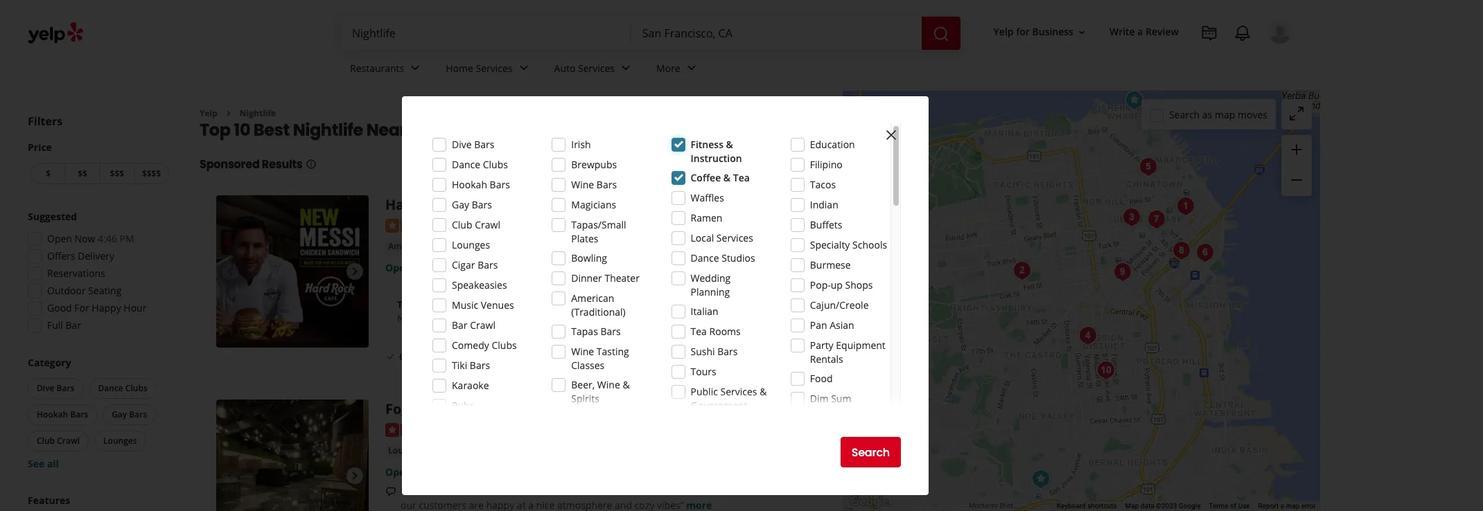 Task type: describe. For each thing, give the bounding box(es) containing it.
outdoor seating
[[47, 284, 122, 297]]

party equipment rentals
[[810, 339, 886, 366]]

waffles
[[691, 191, 724, 205]]

dinner theater
[[571, 272, 640, 285]]

tapas
[[571, 325, 598, 338]]

a for write
[[1138, 25, 1144, 38]]

now
[[75, 232, 95, 245]]

1 horizontal spatial our
[[666, 485, 682, 498]]

for
[[1017, 25, 1030, 38]]

search for search
[[852, 445, 890, 461]]

pop-up shops
[[810, 279, 873, 292]]

pm for open until 10:00 pm
[[464, 261, 479, 274]]

gay inside search dialog
[[452, 198, 469, 211]]

yelp for business
[[994, 25, 1074, 38]]

up
[[831, 279, 843, 292]]

group containing suggested
[[24, 210, 172, 337]]

sure
[[775, 485, 795, 498]]

good for happy hour
[[47, 302, 147, 315]]

gay inside button
[[112, 409, 127, 421]]

filipino
[[810, 158, 843, 171]]

open for now
[[47, 232, 72, 245]]

1 vertical spatial clubs
[[492, 339, 517, 352]]

next image for fog it up hookah lounge
[[347, 468, 363, 485]]

search dialog
[[0, 0, 1484, 512]]

review
[[1146, 25, 1179, 38]]

tapas bars
[[571, 325, 621, 338]]

search for search as map moves
[[1170, 108, 1200, 121]]

up
[[427, 400, 447, 419]]

planning
[[691, 286, 730, 299]]

see all
[[28, 458, 59, 471]]

bar inside search dialog
[[452, 319, 468, 332]]

coffee & tea
[[691, 171, 750, 184]]

bars up "hookah bars" button
[[57, 383, 75, 394]]

"we
[[401, 485, 419, 498]]

government
[[691, 399, 748, 413]]

0 vertical spatial and
[[647, 485, 664, 498]]

dinner
[[571, 272, 602, 285]]

yelp link
[[200, 107, 218, 119]]

category
[[28, 356, 71, 370]]

$$$
[[110, 168, 124, 180]]

& inside beer, wine & spirits
[[623, 379, 630, 392]]

new
[[397, 312, 418, 325]]

0 vertical spatial clubs
[[483, 158, 508, 171]]

reservations
[[47, 267, 105, 280]]

1 horizontal spatial nightlife
[[293, 119, 363, 142]]

features
[[28, 494, 70, 507]]

make
[[747, 485, 772, 498]]

hookah inside button
[[37, 409, 68, 421]]

chicken
[[449, 312, 484, 325]]

price group
[[28, 141, 172, 187]]

wine tasting classes
[[571, 345, 629, 372]]

lounge
[[508, 400, 558, 419]]

keyboard
[[1057, 503, 1086, 510]]

projects image
[[1201, 25, 1218, 42]]

club crawl inside search dialog
[[452, 218, 501, 232]]

expand map image
[[1289, 105, 1305, 122]]

tacos
[[810, 178, 836, 191]]

rooms
[[710, 325, 741, 338]]

0 vertical spatial crawl
[[475, 218, 501, 232]]

hookah inside search dialog
[[452, 178, 487, 191]]

burgers link
[[555, 240, 593, 254]]

notifications image
[[1235, 25, 1251, 42]]

24 chevron down v2 image for home services
[[516, 60, 532, 77]]

& right coffee
[[724, 171, 731, 184]]

so
[[734, 485, 745, 498]]

fisherman's wharf
[[599, 240, 684, 254]]

$$$$ button
[[134, 163, 169, 184]]

the valencia room image
[[1074, 322, 1102, 350]]

burmese
[[810, 259, 851, 272]]

beer,
[[571, 379, 595, 392]]

wine inside beer, wine & spirits
[[597, 379, 620, 392]]

pubs
[[452, 399, 474, 413]]

wine for wine bars
[[571, 178, 594, 191]]

nightlife link
[[240, 107, 276, 119]]

0 horizontal spatial nightlife
[[240, 107, 276, 119]]

1 horizontal spatial tea
[[733, 171, 750, 184]]

instruction
[[691, 152, 742, 165]]

gay bars inside button
[[112, 409, 147, 421]]

1 horizontal spatial dance
[[452, 158, 481, 171]]

business categories element
[[339, 50, 1293, 90]]

shops
[[845, 279, 873, 292]]

terms of use
[[1209, 503, 1250, 510]]

bar inside group
[[66, 319, 81, 332]]

user actions element
[[983, 17, 1312, 103]]

cigar
[[452, 259, 475, 272]]

slideshow element for hard rock cafe
[[216, 196, 369, 348]]

flavored
[[566, 485, 603, 498]]

bars up "speakeasies"
[[478, 259, 498, 272]]

are
[[469, 499, 484, 512]]

fog
[[385, 400, 410, 419]]

tiki bars
[[452, 359, 490, 372]]

0 horizontal spatial and
[[615, 499, 632, 512]]

& inside fitness & instruction
[[726, 138, 733, 151]]

comedy clubs
[[452, 339, 517, 352]]

outdoor seating
[[399, 351, 465, 363]]

bars down rooms on the bottom of the page
[[718, 345, 738, 358]]

0 horizontal spatial delivery
[[78, 250, 114, 263]]

club inside button
[[37, 435, 55, 447]]

auto services link
[[543, 50, 645, 90]]

hookah down karaoke
[[450, 400, 504, 419]]

auto services
[[554, 61, 615, 75]]

(traditional) inside button
[[430, 240, 482, 252]]

american inside button
[[388, 240, 428, 252]]

crawl inside the club crawl button
[[57, 435, 80, 447]]

outdoor for outdoor seating
[[399, 351, 433, 363]]

irish
[[571, 138, 591, 151]]

report a map error link
[[1259, 503, 1317, 510]]

american (traditional) inside search dialog
[[571, 292, 626, 319]]

comedy
[[452, 339, 489, 352]]

bars down dance clubs button
[[129, 409, 147, 421]]

1 horizontal spatial delivery
[[490, 351, 522, 363]]

24 chevron down v2 image for auto services
[[618, 60, 634, 77]]

2.8 (1.1k reviews)
[[466, 218, 544, 231]]

dive bars inside button
[[37, 383, 75, 394]]

lounges for lounges button to the right
[[388, 445, 423, 457]]

suggested
[[28, 210, 77, 223]]

$
[[46, 168, 50, 180]]

brewpubs
[[571, 158, 617, 171]]

sponsored
[[200, 157, 260, 173]]

error
[[1302, 503, 1317, 510]]

hookahs
[[605, 485, 644, 498]]

zoom in image
[[1289, 141, 1305, 158]]

aaron bennett jazz ensemble image
[[1027, 466, 1055, 493]]

home services
[[446, 61, 513, 75]]

happy
[[486, 499, 515, 512]]

more
[[657, 61, 681, 75]]

1 horizontal spatial of
[[1231, 503, 1237, 510]]

2.8 star rating image
[[385, 219, 460, 233]]

kaiyō rooftop image
[[1191, 239, 1219, 267]]

wine for wine tasting classes
[[571, 345, 594, 358]]

of inside the "we offer wide selection of different flavored hookahs and our mission to so make sure our customers are happy at a nice atmosphere and cozy vibes"
[[512, 485, 521, 498]]

services for local
[[717, 232, 754, 245]]

thriller social club image
[[1168, 237, 1196, 264]]

24 chevron down v2 image for more
[[683, 60, 700, 77]]

dance inside button
[[98, 383, 123, 394]]

full
[[47, 319, 63, 332]]

terms
[[1209, 503, 1229, 510]]

5 star rating image
[[385, 423, 460, 437]]

restaurants link
[[339, 50, 435, 90]]

map for error
[[1287, 503, 1300, 510]]

use
[[1239, 503, 1250, 510]]

ramen
[[691, 211, 723, 225]]

16 speech v2 image
[[385, 487, 397, 498]]

more link
[[645, 50, 711, 90]]

specialty schools
[[810, 238, 887, 252]]

american (traditional) link
[[385, 240, 484, 254]]

bars right san on the left of page
[[474, 138, 495, 151]]



Task type: locate. For each thing, give the bounding box(es) containing it.
1 horizontal spatial 24 chevron down v2 image
[[516, 60, 532, 77]]

10
[[234, 119, 250, 142]]

2 horizontal spatial dance
[[691, 252, 719, 265]]

gay
[[452, 198, 469, 211], [112, 409, 127, 421]]

2 vertical spatial crawl
[[57, 435, 80, 447]]

lounges down gay bars button at left
[[103, 435, 137, 447]]

0 horizontal spatial bar
[[66, 319, 81, 332]]

1 vertical spatial (traditional)
[[571, 306, 626, 319]]

2 horizontal spatial lounges
[[452, 238, 490, 252]]

bars right tiki
[[470, 359, 490, 372]]

dance up gay bars button at left
[[98, 383, 123, 394]]

greatness
[[429, 298, 484, 311]]

american (traditional) inside button
[[388, 240, 482, 252]]

1 vertical spatial previous image
[[222, 468, 238, 485]]

24 chevron down v2 image right auto services
[[618, 60, 634, 77]]

plates
[[571, 232, 599, 245]]

0 vertical spatial map
[[1215, 108, 1236, 121]]

pop-
[[810, 279, 831, 292]]

$$
[[78, 168, 87, 180]]

dance clubs inside button
[[98, 383, 148, 394]]

home services link
[[435, 50, 543, 90]]

1 bar from the left
[[66, 319, 81, 332]]

services up government
[[721, 385, 757, 399]]

0 vertical spatial dance
[[452, 158, 481, 171]]

24 chevron down v2 image right restaurants
[[407, 60, 424, 77]]

karaoke
[[452, 379, 489, 392]]

1 horizontal spatial club
[[452, 218, 473, 232]]

delivery
[[78, 250, 114, 263], [490, 351, 522, 363]]

0 horizontal spatial our
[[401, 499, 417, 512]]

0 vertical spatial our
[[666, 485, 682, 498]]

(traditional) up cigar
[[430, 240, 482, 252]]

map data ©2023 google
[[1126, 503, 1201, 510]]

of left use
[[1231, 503, 1237, 510]]

tea down the 'instruction'
[[733, 171, 750, 184]]

1 vertical spatial hookah bars
[[37, 409, 88, 421]]

and
[[647, 485, 664, 498], [615, 499, 632, 512]]

dive bars down the category
[[37, 383, 75, 394]]

2 vertical spatial dance
[[98, 383, 123, 394]]

1 vertical spatial crawl
[[470, 319, 496, 332]]

local services
[[691, 232, 754, 245]]

asiasf image
[[1109, 258, 1137, 286]]

search inside button
[[852, 445, 890, 461]]

lion's den bar and lounge image
[[1135, 153, 1162, 181]]

0 vertical spatial dive
[[452, 138, 472, 151]]

1 horizontal spatial search
[[1170, 108, 1200, 121]]

bar right full
[[66, 319, 81, 332]]

club up see all button
[[37, 435, 55, 447]]

yelp inside yelp for business "button"
[[994, 25, 1014, 38]]

0 horizontal spatial dance
[[98, 383, 123, 394]]

club crawl
[[452, 218, 501, 232], [37, 435, 80, 447]]

2 vertical spatial clubs
[[125, 383, 148, 394]]

2 bar from the left
[[452, 319, 468, 332]]

lounges inside group
[[103, 435, 137, 447]]

hard rock cafe link
[[385, 196, 491, 215]]

0 horizontal spatial american (traditional)
[[388, 240, 482, 252]]

more
[[561, 312, 586, 325]]

hard rock cafe image
[[1121, 86, 1148, 114]]

search up the google image
[[852, 445, 890, 461]]

auto
[[554, 61, 576, 75]]

$ button
[[31, 163, 65, 184]]

24 chevron down v2 image for restaurants
[[407, 60, 424, 77]]

2 slideshow element from the top
[[216, 400, 369, 512]]

search image
[[933, 25, 950, 42]]

2 24 chevron down v2 image from the left
[[516, 60, 532, 77]]

1 horizontal spatial yelp
[[994, 25, 1014, 38]]

club inside search dialog
[[452, 218, 473, 232]]

0 horizontal spatial search
[[852, 445, 890, 461]]

1 previous image from the top
[[222, 264, 238, 280]]

yelp for yelp for business
[[994, 25, 1014, 38]]

bar down music
[[452, 319, 468, 332]]

1 vertical spatial next image
[[347, 468, 363, 485]]

outdoor right 16 checkmark v2 image
[[399, 351, 433, 363]]

hard
[[385, 196, 420, 215]]

fitness & instruction
[[691, 138, 742, 165]]

1 vertical spatial delivery
[[490, 351, 522, 363]]

2 next image from the top
[[347, 468, 363, 485]]

american inside search dialog
[[571, 292, 614, 305]]

1 horizontal spatial 24 chevron down v2 image
[[683, 60, 700, 77]]

1 vertical spatial search
[[852, 445, 890, 461]]

map right as
[[1215, 108, 1236, 121]]

0 horizontal spatial map
[[1215, 108, 1236, 121]]

0 vertical spatial american
[[388, 240, 428, 252]]

the view lounge image
[[1143, 206, 1171, 233]]

previous image for fog it up hookah lounge
[[222, 468, 238, 485]]

1 horizontal spatial (traditional)
[[571, 306, 626, 319]]

10:00
[[437, 261, 462, 274]]

24 chevron down v2 image right the more
[[683, 60, 700, 77]]

gay bars up 2.8
[[452, 198, 492, 211]]

0 vertical spatial club crawl
[[452, 218, 501, 232]]

clubs inside button
[[125, 383, 148, 394]]

sum
[[831, 392, 852, 406]]

dance
[[452, 158, 481, 171], [691, 252, 719, 265], [98, 383, 123, 394]]

open for until
[[385, 261, 411, 274]]

1 horizontal spatial pm
[[464, 261, 479, 274]]

of
[[512, 485, 521, 498], [1231, 503, 1237, 510]]

hookah bars inside search dialog
[[452, 178, 510, 191]]

close image
[[883, 127, 900, 143]]

1 vertical spatial open
[[385, 261, 411, 274]]

google
[[1179, 503, 1201, 510]]

open until 10:00 pm
[[385, 261, 479, 274]]

music venues
[[452, 299, 514, 312]]

0 vertical spatial of
[[512, 485, 521, 498]]

sushi
[[691, 345, 715, 358]]

full bar
[[47, 319, 81, 332]]

(traditional) inside search dialog
[[571, 306, 626, 319]]

wine
[[571, 178, 594, 191], [571, 345, 594, 358], [597, 379, 620, 392]]

map left error
[[1287, 503, 1300, 510]]

2 previous image from the top
[[222, 468, 238, 485]]

2 vertical spatial open
[[385, 466, 411, 479]]

write a review link
[[1104, 20, 1185, 45]]

0 vertical spatial open
[[47, 232, 72, 245]]

public services & government
[[691, 385, 767, 413]]

pm right 4:46
[[120, 232, 134, 245]]

outdoor inside group
[[47, 284, 86, 297]]

tapas/small plates
[[571, 218, 626, 245]]

None search field
[[341, 17, 963, 50]]

outdoor up good
[[47, 284, 86, 297]]

0 horizontal spatial tea
[[691, 325, 707, 338]]

lounges down 5 star rating "image"
[[388, 445, 423, 457]]

1 vertical spatial dance
[[691, 252, 719, 265]]

tiki
[[452, 359, 467, 372]]

1 vertical spatial map
[[1287, 503, 1300, 510]]

group
[[1282, 135, 1312, 196], [24, 210, 172, 337], [25, 356, 172, 471]]

offers delivery
[[47, 250, 114, 263]]

pm up "speakeasies"
[[464, 261, 479, 274]]

a inside write a review link
[[1138, 25, 1144, 38]]

offer
[[421, 485, 443, 498]]

hookah up cafe
[[452, 178, 487, 191]]

0 horizontal spatial of
[[512, 485, 521, 498]]

tours
[[691, 365, 717, 379]]

club crawl inside the club crawl button
[[37, 435, 80, 447]]

hookah bars button
[[28, 405, 97, 426]]

pm inside group
[[120, 232, 134, 245]]

american (traditional) button
[[385, 240, 484, 254]]

0 vertical spatial delivery
[[78, 250, 114, 263]]

a right write
[[1138, 25, 1144, 38]]

a right at
[[528, 499, 534, 512]]

yelp left 16 chevron right v2 icon at the top of page
[[200, 107, 218, 119]]

club down cafe
[[452, 218, 473, 232]]

bars up 2.8
[[472, 198, 492, 211]]

24 chevron down v2 image left auto
[[516, 60, 532, 77]]

hookah
[[452, 178, 487, 191], [450, 400, 504, 419], [37, 409, 68, 421]]

services up studios
[[717, 232, 754, 245]]

0 horizontal spatial dive
[[37, 383, 54, 394]]

moves
[[1238, 108, 1268, 121]]

0 horizontal spatial club crawl
[[37, 435, 80, 447]]

read
[[535, 312, 559, 325]]

and up 'cozy'
[[647, 485, 664, 498]]

mission
[[685, 485, 720, 498]]

2 24 chevron down v2 image from the left
[[683, 60, 700, 77]]

fog it up hookah lounge image
[[216, 400, 369, 512]]

fog it up hookah lounge link
[[385, 400, 558, 419]]

speakeasies
[[452, 279, 507, 292]]

wedding
[[691, 272, 731, 285]]

coffee
[[691, 171, 721, 184]]

1 vertical spatial pm
[[464, 261, 479, 274]]

0 horizontal spatial gay
[[112, 409, 127, 421]]

dance clubs up gay bars button at left
[[98, 383, 148, 394]]

1 horizontal spatial bar
[[452, 319, 468, 332]]

©2023
[[1156, 503, 1178, 510]]

american (traditional) up tapas bars on the left bottom of the page
[[571, 292, 626, 319]]

0 vertical spatial hookah bars
[[452, 178, 510, 191]]

messi
[[420, 312, 446, 325]]

restaurants
[[350, 61, 404, 75]]

0 horizontal spatial 24 chevron down v2 image
[[407, 60, 424, 77]]

0 vertical spatial (traditional)
[[430, 240, 482, 252]]

& inside public services & government
[[760, 385, 767, 399]]

club crawl down cafe
[[452, 218, 501, 232]]

24 chevron down v2 image
[[407, 60, 424, 77], [516, 60, 532, 77]]

takeout
[[547, 351, 580, 363]]

crawl down music venues
[[470, 319, 496, 332]]

dive bars right san on the left of page
[[452, 138, 495, 151]]

1 vertical spatial gay bars
[[112, 409, 147, 421]]

16 chevron down v2 image
[[1077, 27, 1088, 38]]

club crawl button
[[28, 431, 89, 452]]

rentals
[[810, 353, 844, 366]]

0 vertical spatial group
[[1282, 135, 1312, 196]]

slideshow element
[[216, 196, 369, 348], [216, 400, 369, 512]]

0 vertical spatial search
[[1170, 108, 1200, 121]]

san
[[410, 119, 442, 142]]

bars down brewpubs
[[597, 178, 617, 191]]

american (traditional) up 'open until 10:00 pm'
[[388, 240, 482, 252]]

pm for open now 4:46 pm
[[120, 232, 134, 245]]

dance clubs down francisco,
[[452, 158, 508, 171]]

1 vertical spatial our
[[401, 499, 417, 512]]

2 vertical spatial wine
[[597, 379, 620, 392]]

dive down the category
[[37, 383, 54, 394]]

1 vertical spatial gay
[[112, 409, 127, 421]]

nightlife up 16 info v2 icon
[[293, 119, 363, 142]]

delivery right the comedy
[[490, 351, 522, 363]]

map for moves
[[1215, 108, 1236, 121]]

services for home
[[476, 61, 513, 75]]

dance clubs inside search dialog
[[452, 158, 508, 171]]

group containing category
[[25, 356, 172, 471]]

0 horizontal spatial a
[[528, 499, 534, 512]]

(traditional) up tapas bars on the left bottom of the page
[[571, 306, 626, 319]]

and down hookahs
[[615, 499, 632, 512]]

services inside auto services link
[[578, 61, 615, 75]]

a inside the "we offer wide selection of different flavored hookahs and our mission to so make sure our customers are happy at a nice atmosphere and cozy vibes"
[[528, 499, 534, 512]]

taste greatness new messi chicken sandwich read more
[[397, 298, 586, 325]]

urban putt image
[[1092, 357, 1120, 384]]

dive inside button
[[37, 383, 54, 394]]

nightlife right 16 chevron right v2 icon at the top of page
[[240, 107, 276, 119]]

1 vertical spatial group
[[24, 210, 172, 337]]

all
[[47, 458, 59, 471]]

top 10 best nightlife near san francisco, california
[[200, 119, 616, 142]]

as
[[1203, 108, 1213, 121]]

open
[[47, 232, 72, 245], [385, 261, 411, 274], [385, 466, 411, 479]]

bars up cafe
[[490, 178, 510, 191]]

american down dinner
[[571, 292, 614, 305]]

1 horizontal spatial american (traditional)
[[571, 292, 626, 319]]

0 horizontal spatial hookah bars
[[37, 409, 88, 421]]

next image for hard rock cafe
[[347, 264, 363, 280]]

good
[[47, 302, 72, 315]]

(1.1k
[[482, 218, 504, 231]]

rock
[[423, 196, 457, 215]]

0 vertical spatial pm
[[120, 232, 134, 245]]

open left 'until'
[[385, 261, 411, 274]]

wine inside 'wine tasting classes'
[[571, 345, 594, 358]]

services inside home services link
[[476, 61, 513, 75]]

services right home
[[476, 61, 513, 75]]

search left as
[[1170, 108, 1200, 121]]

1 vertical spatial tea
[[691, 325, 707, 338]]

wedding planning
[[691, 272, 731, 299]]

fitness
[[691, 138, 724, 151]]

0 horizontal spatial gay bars
[[112, 409, 147, 421]]

gay bars down dance clubs button
[[112, 409, 147, 421]]

dance down local
[[691, 252, 719, 265]]

open now 4:46 pm
[[47, 232, 134, 245]]

previous image
[[222, 264, 238, 280], [222, 468, 238, 485]]

zoom out image
[[1289, 172, 1305, 189]]

dive inside search dialog
[[452, 138, 472, 151]]

gay down dance clubs button
[[112, 409, 127, 421]]

open up offers
[[47, 232, 72, 245]]

1 horizontal spatial dance clubs
[[452, 158, 508, 171]]

1 horizontal spatial and
[[647, 485, 664, 498]]

hard rock cafe image
[[216, 196, 369, 348]]

1 horizontal spatial dive bars
[[452, 138, 495, 151]]

wine up classes
[[571, 345, 594, 358]]

our
[[666, 485, 682, 498], [401, 499, 417, 512]]

1 vertical spatial outdoor
[[399, 351, 433, 363]]

1 horizontal spatial lounges button
[[385, 444, 426, 458]]

0 horizontal spatial 24 chevron down v2 image
[[618, 60, 634, 77]]

1 vertical spatial american
[[571, 292, 614, 305]]

16 checkmark v2 image
[[385, 351, 397, 362]]

"we offer wide selection of different flavored hookahs and our mission to so make sure our customers are happy at a nice atmosphere and cozy vibes"
[[401, 485, 795, 512]]

1 vertical spatial yelp
[[200, 107, 218, 119]]

cityscape image
[[1118, 203, 1146, 231]]

24 chevron down v2 image inside "restaurants" 'link'
[[407, 60, 424, 77]]

crawl down "hookah bars" button
[[57, 435, 80, 447]]

indian
[[810, 198, 839, 211]]

american down 2.8 star rating 'image'
[[388, 240, 428, 252]]

tea up sushi
[[691, 325, 707, 338]]

american (traditional)
[[388, 240, 482, 252], [571, 292, 626, 319]]

1 horizontal spatial a
[[1138, 25, 1144, 38]]

clubs down francisco,
[[483, 158, 508, 171]]

1 24 chevron down v2 image from the left
[[407, 60, 424, 77]]

lounges for lounges button to the left
[[103, 435, 137, 447]]

0 horizontal spatial american
[[388, 240, 428, 252]]

services for auto
[[578, 61, 615, 75]]

1 vertical spatial dance clubs
[[98, 383, 148, 394]]

hookah bars inside button
[[37, 409, 88, 421]]

crawl down cafe
[[475, 218, 501, 232]]

previous image for hard rock cafe
[[222, 264, 238, 280]]

wine right beer, on the bottom of page
[[597, 379, 620, 392]]

0 vertical spatial wine
[[571, 178, 594, 191]]

map
[[1126, 503, 1139, 510]]

wine up the 'magicians'
[[571, 178, 594, 191]]

next image
[[347, 264, 363, 280], [347, 468, 363, 485]]

1 horizontal spatial club crawl
[[452, 218, 501, 232]]

1 slideshow element from the top
[[216, 196, 369, 348]]

a right 'report'
[[1281, 503, 1285, 510]]

happy
[[92, 302, 121, 315]]

1 horizontal spatial map
[[1287, 503, 1300, 510]]

gay bars button
[[103, 405, 156, 426]]

0 horizontal spatial lounges button
[[94, 431, 146, 452]]

hookah bars up cafe
[[452, 178, 510, 191]]

0 horizontal spatial dance clubs
[[98, 383, 148, 394]]

club crawl up 'all'
[[37, 435, 80, 447]]

slideshow element for fog it up hookah lounge
[[216, 400, 369, 512]]

services for public
[[721, 385, 757, 399]]

1 vertical spatial american (traditional)
[[571, 292, 626, 319]]

yelp for yelp link
[[200, 107, 218, 119]]

california
[[534, 119, 616, 142]]

buffets
[[810, 218, 843, 232]]

selection
[[469, 485, 510, 498]]

0 vertical spatial yelp
[[994, 25, 1014, 38]]

map region
[[692, 39, 1402, 512]]

gay bars inside search dialog
[[452, 198, 492, 211]]

1 vertical spatial club crawl
[[37, 435, 80, 447]]

our up vibes" on the left of page
[[666, 485, 682, 498]]

delivery down open now 4:46 pm
[[78, 250, 114, 263]]

see
[[28, 458, 45, 471]]

& down tasting
[[623, 379, 630, 392]]

1 next image from the top
[[347, 264, 363, 280]]

& left the dim
[[760, 385, 767, 399]]

emporium arcade bar image
[[1008, 257, 1036, 285]]

0 vertical spatial dive bars
[[452, 138, 495, 151]]

pm
[[120, 232, 134, 245], [464, 261, 479, 274]]

gay up 2.8
[[452, 198, 469, 211]]

24 chevron down v2 image
[[618, 60, 634, 77], [683, 60, 700, 77]]

open inside group
[[47, 232, 72, 245]]

google image
[[847, 494, 892, 512]]

lounges button down 5 star rating "image"
[[385, 444, 426, 458]]

1 vertical spatial dive bars
[[37, 383, 75, 394]]

nice
[[536, 499, 555, 512]]

services right auto
[[578, 61, 615, 75]]

keyboard shortcuts button
[[1057, 502, 1117, 512]]

data
[[1141, 503, 1155, 510]]

lounges up cigar bars
[[452, 238, 490, 252]]

0 vertical spatial previous image
[[222, 264, 238, 280]]

0 vertical spatial dance clubs
[[452, 158, 508, 171]]

a for report
[[1281, 503, 1285, 510]]

yelp left for
[[994, 25, 1014, 38]]

1 vertical spatial club
[[37, 435, 55, 447]]

24 chevron down v2 image inside home services link
[[516, 60, 532, 77]]

outdoor for outdoor seating
[[47, 284, 86, 297]]

our down "we
[[401, 499, 417, 512]]

sponsored results
[[200, 157, 303, 173]]

services inside public services & government
[[721, 385, 757, 399]]

1 horizontal spatial gay
[[452, 198, 469, 211]]

1 24 chevron down v2 image from the left
[[618, 60, 634, 77]]

1 horizontal spatial american
[[571, 292, 614, 305]]

0 vertical spatial tea
[[733, 171, 750, 184]]

bars up tasting
[[601, 325, 621, 338]]

lounges inside search dialog
[[452, 238, 490, 252]]

24 chevron down v2 image inside more 'link'
[[683, 60, 700, 77]]

0 horizontal spatial club
[[37, 435, 55, 447]]

16 chevron right v2 image
[[223, 108, 234, 119]]

& up the 'instruction'
[[726, 138, 733, 151]]

clubs up gay bars button at left
[[125, 383, 148, 394]]

hookah bars
[[452, 178, 510, 191], [37, 409, 88, 421]]

24 chevron down v2 image inside auto services link
[[618, 60, 634, 77]]

open up 16 speech v2 icon
[[385, 466, 411, 479]]

16 info v2 image
[[305, 159, 317, 170]]

top
[[200, 119, 231, 142]]

1 horizontal spatial hookah bars
[[452, 178, 510, 191]]

1 horizontal spatial lounges
[[388, 445, 423, 457]]

dive bars inside search dialog
[[452, 138, 495, 151]]

tea
[[733, 171, 750, 184], [691, 325, 707, 338]]

hookah bars down dive bars button
[[37, 409, 88, 421]]

of up at
[[512, 485, 521, 498]]

bars up the club crawl button
[[70, 409, 88, 421]]

hookah down dive bars button
[[37, 409, 68, 421]]

clubs down the sandwich
[[492, 339, 517, 352]]

dance down francisco,
[[452, 158, 481, 171]]

0 vertical spatial gay bars
[[452, 198, 492, 211]]

dive right san on the left of page
[[452, 138, 472, 151]]

lounges button down gay bars button at left
[[94, 431, 146, 452]]

temple nightclub san francisco image
[[1172, 192, 1200, 220]]



Task type: vqa. For each thing, say whether or not it's contained in the screenshot.
the bottom Work
no



